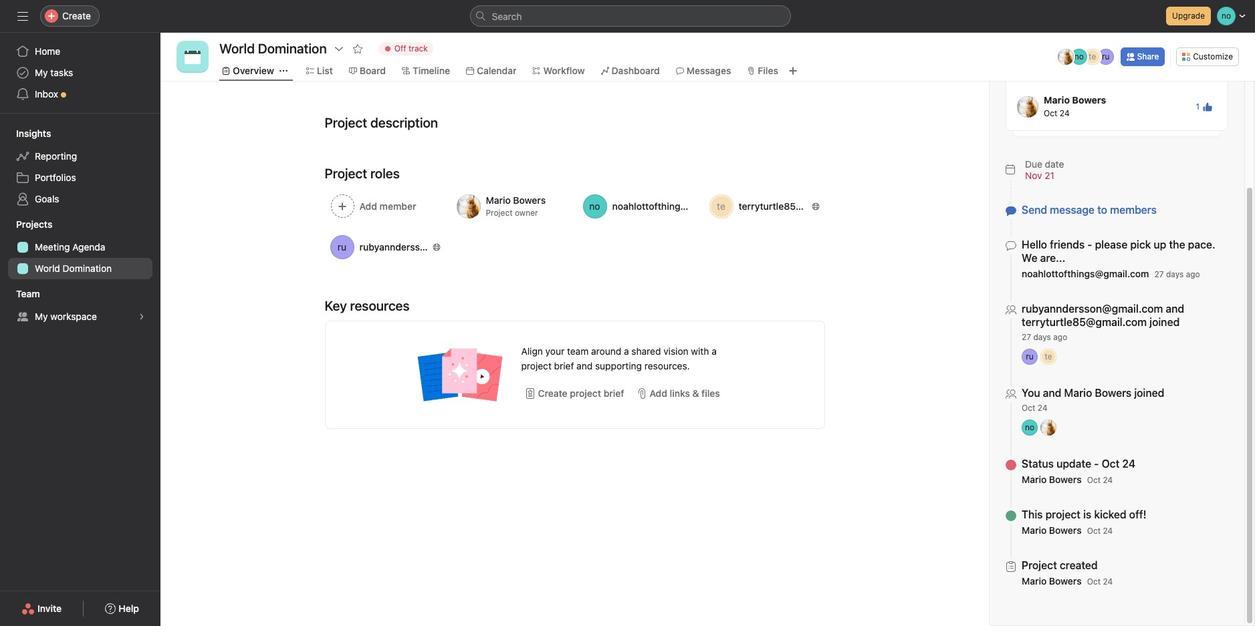 Task type: locate. For each thing, give the bounding box(es) containing it.
0 vertical spatial create
[[62, 10, 91, 21]]

1 vertical spatial my
[[35, 311, 48, 322]]

bowers inside the project created mario bowers oct 24
[[1049, 576, 1082, 587]]

0 horizontal spatial we
[[1022, 252, 1038, 264]]

1 vertical spatial noahlottofthings@gmail.com
[[1022, 268, 1149, 280]]

1 horizontal spatial a
[[712, 346, 717, 357]]

are...
[[1040, 252, 1066, 264]]

is left the not on the top right
[[1071, 55, 1078, 66]]

we down hello
[[1022, 252, 1038, 264]]

oct down 'status update - oct 24' button
[[1087, 476, 1101, 486]]

bowers
[[1072, 94, 1106, 106], [1095, 387, 1132, 399], [1049, 474, 1082, 486], [1049, 525, 1082, 536], [1049, 576, 1082, 587]]

files link
[[747, 64, 778, 78]]

0 horizontal spatial ago
[[1053, 332, 1068, 342]]

mario bowers link down the not on the top right
[[1044, 94, 1106, 106]]

upgrade button
[[1166, 7, 1211, 25]]

latest status update element
[[1006, 1, 1229, 131]]

0 vertical spatial and
[[1166, 303, 1185, 315]]

1 horizontal spatial and
[[1043, 387, 1062, 399]]

mario up project created
[[1022, 525, 1047, 536]]

oct inside you and mario bowers joined oct 24
[[1022, 403, 1036, 413]]

meeting agenda link
[[8, 237, 152, 258]]

my workspace
[[35, 311, 97, 322]]

0 vertical spatial no
[[1074, 51, 1084, 62]]

oct inside mario bowers oct 24
[[1044, 108, 1058, 118]]

27 down up
[[1155, 270, 1164, 280]]

oct inside this project is kicked off! mario bowers oct 24
[[1087, 526, 1101, 536]]

pace.
[[1188, 239, 1216, 251]]

1 vertical spatial joined
[[1134, 387, 1165, 399]]

domination
[[63, 263, 112, 274]]

a up supporting
[[624, 346, 629, 357]]

mario inside mario bowers oct 24
[[1044, 94, 1070, 106]]

nowhere
[[1178, 55, 1215, 66]]

ago inside hello friends - please pick up the pace. we are... noahlottofthings@gmail.com 27 days ago
[[1186, 270, 1200, 280]]

you
[[1022, 387, 1040, 399]]

0 horizontal spatial rubyanndersson@gmail.com
[[359, 241, 485, 253]]

overview link
[[222, 64, 274, 78]]

and
[[1166, 303, 1185, 315], [577, 360, 593, 372], [1043, 387, 1062, 399]]

0 vertical spatial terryturtle85@gmail.com
[[739, 201, 850, 212]]

we inside this project is not going well. we are nowhere close
[[1146, 55, 1160, 66]]

0 vertical spatial 27
[[1155, 270, 1164, 280]]

0 vertical spatial ago
[[1186, 270, 1200, 280]]

2 vertical spatial and
[[1043, 387, 1062, 399]]

1 horizontal spatial brief
[[604, 388, 624, 399]]

add links & files
[[650, 388, 720, 399]]

project down status update - oct 24 mario bowers oct 24 at the bottom of the page
[[1046, 509, 1081, 521]]

brief
[[554, 360, 574, 372], [604, 388, 624, 399]]

my inside teams element
[[35, 311, 48, 322]]

terryturtle85@gmail.com
[[739, 201, 850, 212], [1022, 316, 1147, 328]]

mario bowers link inside latest status update element
[[1044, 94, 1106, 106]]

hide sidebar image
[[17, 11, 28, 21]]

mario bowers link down status
[[1022, 474, 1082, 486]]

0 horizontal spatial days
[[1034, 332, 1051, 342]]

this
[[1017, 55, 1035, 66], [1022, 509, 1043, 521]]

days up the you
[[1034, 332, 1051, 342]]

0 horizontal spatial and
[[577, 360, 593, 372]]

this project is kicked off! button
[[1022, 508, 1147, 522]]

- inside hello friends - please pick up the pace. we are... noahlottofthings@gmail.com 27 days ago
[[1088, 239, 1092, 251]]

0 horizontal spatial a
[[624, 346, 629, 357]]

rubyanndersson@gmail.com inside rubyanndersson@gmail.com and terryturtle85@gmail.com joined 27 days ago
[[1022, 303, 1163, 315]]

27 up the you
[[1022, 332, 1031, 342]]

workflow
[[543, 65, 585, 76]]

0 vertical spatial this
[[1017, 55, 1035, 66]]

mario bowers
[[486, 195, 546, 206]]

is for not
[[1071, 55, 1078, 66]]

24 inside the project created mario bowers oct 24
[[1103, 577, 1113, 587]]

please
[[1095, 239, 1128, 251]]

projects element
[[0, 213, 161, 282]]

1 vertical spatial brief
[[604, 388, 624, 399]]

date
[[1045, 159, 1064, 170]]

mario up date
[[1044, 94, 1070, 106]]

0 horizontal spatial 27
[[1022, 332, 1031, 342]]

insights
[[16, 128, 51, 139]]

mb inside latest status update element
[[1022, 101, 1034, 111]]

my left tasks
[[35, 67, 48, 78]]

project up the close
[[1038, 55, 1068, 66]]

24 down this project is kicked off! mario bowers oct 24 on the right bottom of page
[[1103, 577, 1113, 587]]

home
[[35, 45, 60, 57]]

2 a from the left
[[712, 346, 717, 357]]

off track
[[394, 43, 428, 54]]

oct up date
[[1044, 108, 1058, 118]]

project inside button
[[570, 388, 601, 399]]

0 vertical spatial brief
[[554, 360, 574, 372]]

this down status
[[1022, 509, 1043, 521]]

reporting
[[35, 150, 77, 162]]

home link
[[8, 41, 152, 62]]

timeline
[[413, 65, 450, 76]]

world domination
[[35, 263, 112, 274]]

- inside status update - oct 24 mario bowers oct 24
[[1094, 458, 1099, 470]]

days down the
[[1166, 270, 1184, 280]]

1 horizontal spatial we
[[1146, 55, 1160, 66]]

1 vertical spatial this
[[1022, 509, 1043, 521]]

this inside this project is not going well. we are nowhere close
[[1017, 55, 1035, 66]]

is inside this project is kicked off! mario bowers oct 24
[[1083, 509, 1092, 521]]

mario right the you
[[1064, 387, 1092, 399]]

1 vertical spatial -
[[1094, 458, 1099, 470]]

and inside rubyanndersson@gmail.com and terryturtle85@gmail.com joined 27 days ago
[[1166, 303, 1185, 315]]

1 a from the left
[[624, 346, 629, 357]]

mb up status
[[1043, 423, 1055, 433]]

insights element
[[0, 122, 161, 213]]

0 vertical spatial joined
[[1150, 316, 1180, 328]]

going
[[1097, 55, 1121, 66]]

supporting
[[595, 360, 642, 372]]

this project is not going well. we are nowhere close
[[1017, 55, 1218, 81]]

and down the
[[1166, 303, 1185, 315]]

days inside hello friends - please pick up the pace. we are... noahlottofthings@gmail.com 27 days ago
[[1166, 270, 1184, 280]]

this project is kicked off! mario bowers oct 24
[[1022, 509, 1147, 536]]

is left kicked
[[1083, 509, 1092, 521]]

1 vertical spatial rubyanndersson@gmail.com
[[1022, 303, 1163, 315]]

no
[[1074, 51, 1084, 62], [589, 201, 600, 212], [1025, 423, 1035, 433]]

my tasks
[[35, 67, 73, 78]]

2 vertical spatial ru
[[1026, 352, 1034, 362]]

1 vertical spatial is
[[1083, 509, 1092, 521]]

0 horizontal spatial -
[[1088, 239, 1092, 251]]

meeting agenda
[[35, 241, 105, 253]]

mario down status
[[1022, 474, 1047, 486]]

- left 'please'
[[1088, 239, 1092, 251]]

1 horizontal spatial is
[[1083, 509, 1092, 521]]

0 horizontal spatial brief
[[554, 360, 574, 372]]

rubyanndersson@gmail.com down add member
[[359, 241, 485, 253]]

and right the you
[[1043, 387, 1062, 399]]

mario bowers link down this project is kicked off! button
[[1022, 525, 1082, 536]]

2 vertical spatial no
[[1025, 423, 1035, 433]]

mario bowers project owner
[[486, 195, 546, 218]]

1 horizontal spatial noahlottofthings@gmail.com
[[1022, 268, 1149, 280]]

this inside this project is kicked off! mario bowers oct 24
[[1022, 509, 1043, 521]]

add tab image
[[788, 66, 798, 76]]

1 vertical spatial te
[[717, 201, 726, 212]]

my
[[35, 67, 48, 78], [35, 311, 48, 322]]

calendar link
[[466, 64, 517, 78]]

my inside global element
[[35, 67, 48, 78]]

send message to members
[[1022, 204, 1157, 216]]

ago down pace.
[[1186, 270, 1200, 280]]

joined inside you and mario bowers joined oct 24
[[1134, 387, 1165, 399]]

rubyanndersson@gmail.com down noahlottofthings@gmail.com link
[[1022, 303, 1163, 315]]

0 horizontal spatial create
[[62, 10, 91, 21]]

2 horizontal spatial and
[[1166, 303, 1185, 315]]

24 down kicked
[[1103, 526, 1113, 536]]

2 horizontal spatial ru
[[1102, 51, 1110, 62]]

21
[[1045, 170, 1055, 181]]

mario inside status update - oct 24 mario bowers oct 24
[[1022, 474, 1047, 486]]

hello
[[1022, 239, 1047, 251]]

status
[[1022, 458, 1054, 470]]

0 horizontal spatial te
[[717, 201, 726, 212]]

agenda
[[72, 241, 105, 253]]

upgrade
[[1172, 11, 1205, 21]]

inbox
[[35, 88, 58, 100]]

is inside this project is not going well. we are nowhere close
[[1071, 55, 1078, 66]]

1 horizontal spatial terryturtle85@gmail.com
[[1022, 316, 1147, 328]]

ru up the you
[[1026, 352, 1034, 362]]

oct
[[1044, 108, 1058, 118], [1022, 403, 1036, 413], [1102, 458, 1120, 470], [1087, 476, 1101, 486], [1087, 526, 1101, 536], [1087, 577, 1101, 587]]

bowers inside status update - oct 24 mario bowers oct 24
[[1049, 474, 1082, 486]]

0 horizontal spatial is
[[1071, 55, 1078, 66]]

- right update
[[1094, 458, 1099, 470]]

a right with in the bottom right of the page
[[712, 346, 717, 357]]

0 vertical spatial days
[[1166, 270, 1184, 280]]

1 vertical spatial and
[[577, 360, 593, 372]]

1 vertical spatial create
[[538, 388, 568, 399]]

create inside button
[[538, 388, 568, 399]]

my down team
[[35, 311, 48, 322]]

project for this project is not going well. we are nowhere close
[[1038, 55, 1068, 66]]

ago inside rubyanndersson@gmail.com and terryturtle85@gmail.com joined 27 days ago
[[1053, 332, 1068, 342]]

goals
[[35, 193, 59, 205]]

brief down your
[[554, 360, 574, 372]]

project description
[[325, 115, 438, 130]]

24 down 'status update - oct 24' button
[[1103, 476, 1113, 486]]

create down your
[[538, 388, 568, 399]]

create for create
[[62, 10, 91, 21]]

oct down the you
[[1022, 403, 1036, 413]]

oct right update
[[1102, 458, 1120, 470]]

1 my from the top
[[35, 67, 48, 78]]

global element
[[0, 33, 161, 113]]

create button
[[40, 5, 100, 27]]

0 vertical spatial -
[[1088, 239, 1092, 251]]

1 horizontal spatial rubyanndersson@gmail.com
[[1022, 303, 1163, 315]]

ago
[[1186, 270, 1200, 280], [1053, 332, 1068, 342]]

create up home link
[[62, 10, 91, 21]]

0 vertical spatial ru
[[1102, 51, 1110, 62]]

1 horizontal spatial create
[[538, 388, 568, 399]]

customize
[[1193, 51, 1233, 62]]

project down align
[[521, 360, 552, 372]]

0 vertical spatial we
[[1146, 55, 1160, 66]]

0 vertical spatial te
[[1089, 51, 1096, 62]]

mb down the close
[[1022, 101, 1034, 111]]

project inside this project is kicked off! mario bowers oct 24
[[1046, 509, 1081, 521]]

1 horizontal spatial days
[[1166, 270, 1184, 280]]

add member button
[[325, 189, 446, 225]]

0 vertical spatial is
[[1071, 55, 1078, 66]]

ru down add member dropdown button
[[338, 241, 346, 253]]

1 horizontal spatial 27
[[1155, 270, 1164, 280]]

this for kicked
[[1022, 509, 1043, 521]]

send message to members button
[[1022, 204, 1157, 216]]

24 down the you
[[1038, 403, 1048, 413]]

mb left the not on the top right
[[1060, 51, 1072, 62]]

mario bowers link for this
[[1022, 525, 1082, 536]]

team button
[[0, 288, 40, 301]]

0 vertical spatial my
[[35, 67, 48, 78]]

24 inside this project is kicked off! mario bowers oct 24
[[1103, 526, 1113, 536]]

27 inside hello friends - please pick up the pace. we are... noahlottofthings@gmail.com 27 days ago
[[1155, 270, 1164, 280]]

- for update
[[1094, 458, 1099, 470]]

share
[[1137, 51, 1159, 62]]

2 vertical spatial te
[[1045, 352, 1052, 362]]

we left the are
[[1146, 55, 1160, 66]]

rubyanndersson@gmail.com
[[359, 241, 485, 253], [1022, 303, 1163, 315]]

1 horizontal spatial ru
[[1026, 352, 1034, 362]]

1 horizontal spatial ago
[[1186, 270, 1200, 280]]

this up the close
[[1017, 55, 1035, 66]]

0 vertical spatial noahlottofthings@gmail.com
[[612, 201, 740, 212]]

1 horizontal spatial te
[[1045, 352, 1052, 362]]

oct down project created
[[1087, 577, 1101, 587]]

add links & files button
[[633, 382, 724, 406]]

project inside this project is not going well. we are nowhere close
[[1038, 55, 1068, 66]]

create
[[62, 10, 91, 21], [538, 388, 568, 399]]

mb
[[1060, 51, 1072, 62], [1022, 101, 1034, 111], [461, 201, 476, 212], [1043, 423, 1055, 433]]

insights button
[[0, 127, 51, 140]]

this for not
[[1017, 55, 1035, 66]]

mario bowers link for project created
[[1022, 576, 1082, 587]]

and down the team
[[577, 360, 593, 372]]

and inside you and mario bowers joined oct 24
[[1043, 387, 1062, 399]]

24 up date
[[1060, 108, 1070, 118]]

mario bowers link for status
[[1022, 474, 1082, 486]]

overview
[[233, 65, 274, 76]]

1 vertical spatial ago
[[1053, 332, 1068, 342]]

noahlottofthings@gmail.com link
[[1022, 268, 1149, 280]]

customize button
[[1177, 47, 1239, 66]]

mario inside the project created mario bowers oct 24
[[1022, 576, 1047, 587]]

1 vertical spatial 27
[[1022, 332, 1031, 342]]

1 vertical spatial terryturtle85@gmail.com
[[1022, 316, 1147, 328]]

1 vertical spatial days
[[1034, 332, 1051, 342]]

create inside 'dropdown button'
[[62, 10, 91, 21]]

ago up you and mario bowers joined button on the bottom of page
[[1053, 332, 1068, 342]]

is
[[1071, 55, 1078, 66], [1083, 509, 1092, 521]]

0 horizontal spatial ru
[[338, 241, 346, 253]]

oct down this project is kicked off! button
[[1087, 526, 1101, 536]]

0 horizontal spatial no
[[589, 201, 600, 212]]

1 horizontal spatial -
[[1094, 458, 1099, 470]]

invite
[[37, 603, 62, 615]]

board
[[360, 65, 386, 76]]

mario bowers link down project created
[[1022, 576, 1082, 587]]

0 vertical spatial rubyanndersson@gmail.com
[[359, 241, 485, 253]]

-
[[1088, 239, 1092, 251], [1094, 458, 1099, 470]]

bowers inside mario bowers oct 24
[[1072, 94, 1106, 106]]

joined inside rubyanndersson@gmail.com and terryturtle85@gmail.com joined 27 days ago
[[1150, 316, 1180, 328]]

around
[[591, 346, 621, 357]]

key resources
[[325, 298, 410, 314]]

are
[[1162, 55, 1176, 66]]

project down the team
[[570, 388, 601, 399]]

2 my from the top
[[35, 311, 48, 322]]

1 vertical spatial ru
[[338, 241, 346, 253]]

ru right the not on the top right
[[1102, 51, 1110, 62]]

nov
[[1025, 170, 1042, 181]]

workspace
[[50, 311, 97, 322]]

we
[[1146, 55, 1160, 66], [1022, 252, 1038, 264]]

mario
[[1044, 94, 1070, 106], [1064, 387, 1092, 399], [1022, 474, 1047, 486], [1022, 525, 1047, 536], [1022, 576, 1047, 587]]

add
[[650, 388, 667, 399]]

mario down project created
[[1022, 576, 1047, 587]]

1 vertical spatial we
[[1022, 252, 1038, 264]]

mario bowers link
[[1044, 94, 1106, 106], [1022, 474, 1082, 486], [1022, 525, 1082, 536], [1022, 576, 1082, 587]]

&
[[693, 388, 699, 399]]

brief down supporting
[[604, 388, 624, 399]]

0 horizontal spatial terryturtle85@gmail.com
[[739, 201, 850, 212]]



Task type: vqa. For each thing, say whether or not it's contained in the screenshot.
Add task… Button
no



Task type: describe. For each thing, give the bounding box(es) containing it.
due
[[1025, 159, 1043, 170]]

off
[[394, 43, 406, 54]]

send
[[1022, 204, 1047, 216]]

- for friends
[[1088, 239, 1092, 251]]

1
[[1196, 101, 1200, 111]]

create project brief
[[538, 388, 624, 399]]

mario inside this project is kicked off! mario bowers oct 24
[[1022, 525, 1047, 536]]

you and mario bowers joined oct 24
[[1022, 387, 1165, 413]]

1 button
[[1192, 97, 1217, 116]]

messages link
[[676, 64, 731, 78]]

projects button
[[0, 218, 52, 231]]

workflow link
[[533, 64, 585, 78]]

meeting
[[35, 241, 70, 253]]

reporting link
[[8, 146, 152, 167]]

terryturtle85@gmail.com inside rubyanndersson@gmail.com and terryturtle85@gmail.com joined 27 days ago
[[1022, 316, 1147, 328]]

help button
[[96, 597, 148, 621]]

create project brief button
[[521, 382, 628, 406]]

calendar image
[[185, 49, 201, 65]]

list link
[[306, 64, 333, 78]]

update
[[1057, 458, 1092, 470]]

24 inside you and mario bowers joined oct 24
[[1038, 403, 1048, 413]]

my for my tasks
[[35, 67, 48, 78]]

my for my workspace
[[35, 311, 48, 322]]

and for you and mario bowers joined
[[1043, 387, 1062, 399]]

project inside align your team around a shared vision with a project brief and supporting resources.
[[521, 360, 552, 372]]

project for this project is kicked off! mario bowers oct 24
[[1046, 509, 1081, 521]]

shared
[[632, 346, 661, 357]]

well.
[[1124, 55, 1143, 66]]

status update - oct 24 mario bowers oct 24
[[1022, 458, 1136, 486]]

2 horizontal spatial no
[[1074, 51, 1084, 62]]

with
[[691, 346, 709, 357]]

rubyanndersson@gmail.com and terryturtle85@gmail.com joined button
[[1022, 302, 1229, 329]]

status update - oct 24 button
[[1022, 457, 1136, 471]]

not
[[1080, 55, 1095, 66]]

off!
[[1129, 509, 1147, 521]]

timeline link
[[402, 64, 450, 78]]

days inside rubyanndersson@gmail.com and terryturtle85@gmail.com joined 27 days ago
[[1034, 332, 1051, 342]]

add to starred image
[[352, 43, 363, 54]]

members
[[1110, 204, 1157, 216]]

up
[[1154, 239, 1167, 251]]

portfolios
[[35, 172, 76, 183]]

rubyanndersson@gmail.com for rubyanndersson@gmail.com
[[359, 241, 485, 253]]

align
[[521, 346, 543, 357]]

project roles
[[325, 166, 400, 181]]

is for kicked
[[1083, 509, 1092, 521]]

we inside hello friends - please pick up the pace. we are... noahlottofthings@gmail.com 27 days ago
[[1022, 252, 1038, 264]]

resources.
[[645, 360, 690, 372]]

show options image
[[333, 43, 344, 54]]

brief inside align your team around a shared vision with a project brief and supporting resources.
[[554, 360, 574, 372]]

dashboard link
[[601, 64, 660, 78]]

your
[[545, 346, 565, 357]]

27 inside rubyanndersson@gmail.com and terryturtle85@gmail.com joined 27 days ago
[[1022, 332, 1031, 342]]

teams element
[[0, 282, 161, 330]]

pick
[[1130, 239, 1151, 251]]

kicked
[[1094, 509, 1127, 521]]

mario inside you and mario bowers joined oct 24
[[1064, 387, 1092, 399]]

brief inside the create project brief button
[[604, 388, 624, 399]]

1 horizontal spatial no
[[1025, 423, 1035, 433]]

off track button
[[372, 39, 439, 58]]

links
[[670, 388, 690, 399]]

dashboard
[[612, 65, 660, 76]]

you and mario bowers joined button
[[1022, 387, 1165, 400]]

project for create project brief
[[570, 388, 601, 399]]

noahlottofthings@gmail.com inside hello friends - please pick up the pace. we are... noahlottofthings@gmail.com 27 days ago
[[1022, 268, 1149, 280]]

hello friends - please pick up the pace. we are... link
[[1022, 239, 1216, 264]]

calendar
[[477, 65, 517, 76]]

bowers inside you and mario bowers joined oct 24
[[1095, 387, 1132, 399]]

world domination link
[[8, 258, 152, 280]]

rubyanndersson@gmail.com and terryturtle85@gmail.com joined 27 days ago
[[1022, 303, 1185, 342]]

board link
[[349, 64, 386, 78]]

create for create project brief
[[538, 388, 568, 399]]

0 horizontal spatial noahlottofthings@gmail.com
[[612, 201, 740, 212]]

Search tasks, projects, and more text field
[[470, 5, 791, 27]]

tab actions image
[[279, 67, 287, 75]]

2 horizontal spatial te
[[1089, 51, 1096, 62]]

world domination
[[219, 41, 327, 56]]

mb left project
[[461, 201, 476, 212]]

messages
[[687, 65, 731, 76]]

list
[[317, 65, 333, 76]]

tasks
[[50, 67, 73, 78]]

invite button
[[13, 597, 70, 621]]

oct inside the project created mario bowers oct 24
[[1087, 577, 1101, 587]]

hello friends - please pick up the pace. we are... button
[[1022, 238, 1229, 265]]

1 vertical spatial no
[[589, 201, 600, 212]]

share button
[[1121, 47, 1165, 66]]

bowers inside this project is kicked off! mario bowers oct 24
[[1049, 525, 1082, 536]]

portfolios link
[[8, 167, 152, 189]]

rubyanndersson@gmail.com for rubyanndersson@gmail.com and terryturtle85@gmail.com joined 27 days ago
[[1022, 303, 1163, 315]]

close
[[1017, 70, 1040, 81]]

and for rubyanndersson@gmail.com and terryturtle85@gmail.com joined
[[1166, 303, 1185, 315]]

world
[[35, 263, 60, 274]]

owner
[[515, 208, 538, 218]]

see details, my workspace image
[[138, 313, 146, 321]]

team
[[567, 346, 589, 357]]

project created mario bowers oct 24
[[1022, 560, 1113, 587]]

track
[[409, 43, 428, 54]]

mario bowers oct 24
[[1044, 94, 1106, 118]]

team
[[16, 288, 40, 300]]

hello friends - please pick up the pace. we are... noahlottofthings@gmail.com 27 days ago
[[1022, 239, 1216, 280]]

project
[[486, 208, 513, 218]]

projects
[[16, 219, 52, 230]]

24 inside mario bowers oct 24
[[1060, 108, 1070, 118]]

inbox link
[[8, 84, 152, 105]]

friends
[[1050, 239, 1085, 251]]

align your team around a shared vision with a project brief and supporting resources.
[[521, 346, 717, 372]]

project created
[[1022, 560, 1098, 572]]

message
[[1050, 204, 1095, 216]]

goals link
[[8, 189, 152, 210]]

24 up off!
[[1123, 458, 1136, 470]]

and inside align your team around a shared vision with a project brief and supporting resources.
[[577, 360, 593, 372]]



